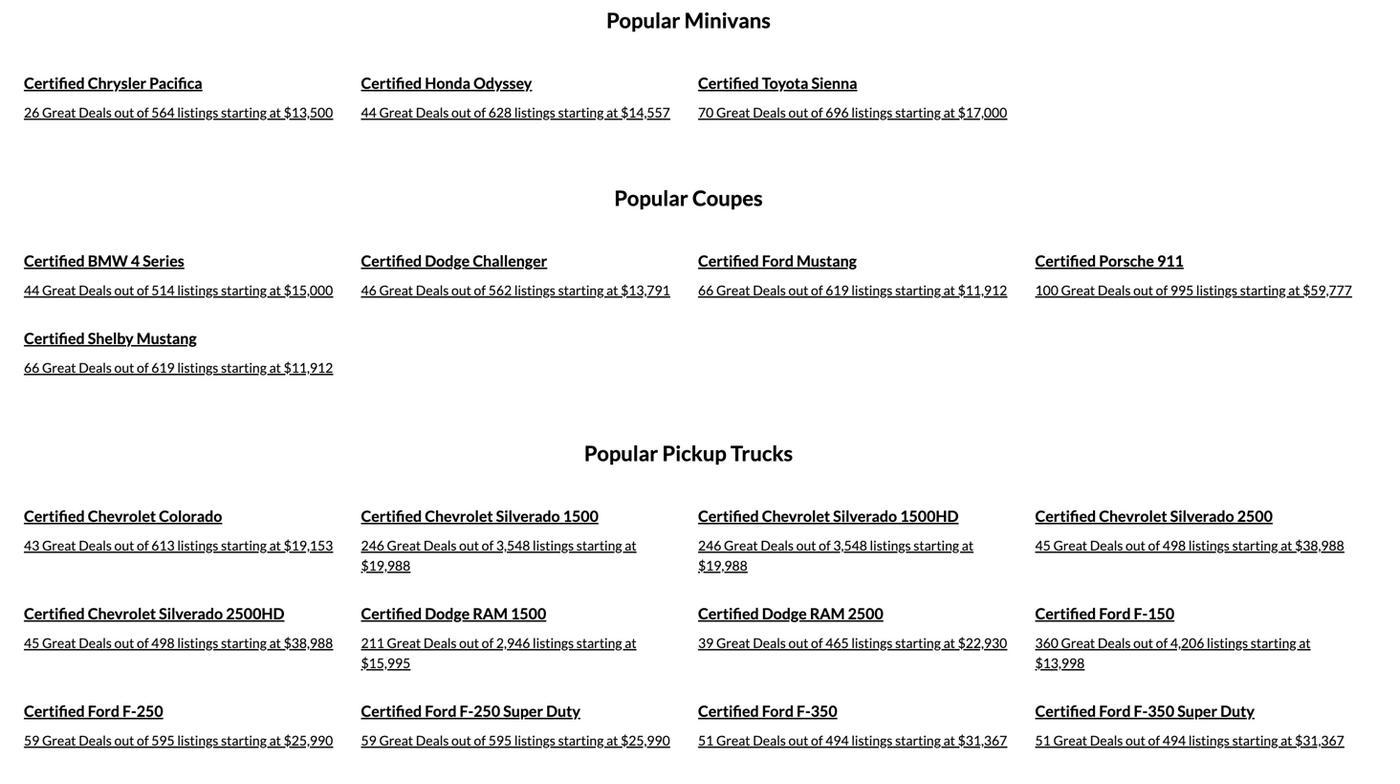 Task type: locate. For each thing, give the bounding box(es) containing it.
out for certified chevrolet silverado 2500hd
[[114, 635, 134, 651]]

great for certified porsche 911
[[1061, 282, 1095, 298]]

66 great deals out of 619 listings starting at $11,912
[[698, 282, 1007, 298], [24, 359, 333, 376]]

certified for certified ford f-350 super duty
[[1035, 702, 1096, 720]]

2 $25,990 from the left
[[621, 732, 670, 749]]

out for certified ford f-150
[[1133, 635, 1153, 651]]

562
[[488, 282, 512, 298]]

of left 995
[[1156, 282, 1168, 298]]

2500hd
[[226, 604, 284, 623]]

deals for certified ford f-250
[[79, 732, 112, 749]]

2 super from the left
[[1177, 702, 1217, 720]]

great for certified ford mustang
[[716, 282, 750, 298]]

1 595 from the left
[[151, 732, 175, 749]]

great inside 360 great deals out of 4,206 listings starting at $13,998
[[1061, 635, 1095, 651]]

628
[[488, 104, 512, 120]]

great
[[42, 104, 76, 120], [379, 104, 413, 120], [716, 104, 750, 120], [42, 282, 76, 298], [379, 282, 413, 298], [716, 282, 750, 298], [1061, 282, 1095, 298], [42, 359, 76, 376], [42, 537, 76, 554], [387, 537, 421, 554], [724, 537, 758, 554], [1053, 537, 1087, 554], [42, 635, 76, 651], [387, 635, 421, 651], [716, 635, 750, 651], [1061, 635, 1095, 651], [42, 732, 76, 749], [379, 732, 413, 749], [716, 732, 750, 749], [1053, 732, 1087, 749]]

2 51 great deals out of 494 listings starting at $31,367 from the left
[[1035, 732, 1344, 749]]

1 horizontal spatial duty
[[1220, 702, 1255, 720]]

1 horizontal spatial $38,988
[[1295, 537, 1344, 554]]

great down "certified honda odyssey"
[[379, 104, 413, 120]]

1 horizontal spatial 66
[[698, 282, 714, 298]]

certified dodge challenger
[[361, 251, 547, 270]]

$11,912 for certified shelby mustang
[[284, 359, 333, 376]]

0 vertical spatial 2500
[[1237, 507, 1273, 525]]

out down 150
[[1133, 635, 1153, 651]]

of left 465
[[811, 635, 823, 651]]

great for certified honda odyssey
[[379, 104, 413, 120]]

2,946
[[496, 635, 530, 651]]

great down the certified shelby mustang
[[42, 359, 76, 376]]

1 horizontal spatial 44
[[361, 104, 377, 120]]

listings inside 211 great deals out of 2,946 listings starting at $15,995
[[533, 635, 574, 651]]

deals for certified chevrolet silverado 1500
[[424, 537, 457, 554]]

certified chevrolet colorado
[[24, 507, 222, 525]]

popular for popular pickup trucks
[[584, 441, 658, 466]]

0 horizontal spatial 45
[[24, 635, 39, 651]]

out down 'toyota'
[[789, 104, 808, 120]]

0 horizontal spatial 59
[[24, 732, 39, 749]]

out down the certified ford f-250 super duty
[[451, 732, 471, 749]]

certified dodge ram 1500
[[361, 604, 546, 623]]

$19,988 up 211 at the left bottom of page
[[361, 557, 410, 574]]

starting for certified bmw 4 series
[[221, 282, 267, 298]]

0 vertical spatial 66 great deals out of 619 listings starting at $11,912
[[698, 282, 1007, 298]]

great for certified dodge ram 1500
[[387, 635, 421, 651]]

out for certified chevrolet silverado 1500hd
[[796, 537, 816, 554]]

44 down certified bmw 4 series
[[24, 282, 39, 298]]

great for certified bmw 4 series
[[42, 282, 76, 298]]

1 horizontal spatial $11,912
[[958, 282, 1007, 298]]

1 horizontal spatial $31,367
[[1295, 732, 1344, 749]]

of down certified ford f-350 super duty
[[1148, 732, 1160, 749]]

$19,988 up 39
[[698, 557, 748, 574]]

66 down the certified shelby mustang
[[24, 359, 39, 376]]

246 for certified chevrolet silverado 1500hd
[[698, 537, 721, 554]]

listings for certified chrysler pacifica
[[177, 104, 218, 120]]

series
[[143, 251, 184, 270]]

0 horizontal spatial 350
[[811, 702, 837, 720]]

ram up 465
[[810, 604, 845, 623]]

deals for certified toyota sienna
[[753, 104, 786, 120]]

45
[[1035, 537, 1051, 554], [24, 635, 39, 651]]

super for 350
[[1177, 702, 1217, 720]]

out down "certified chevrolet silverado 1500"
[[459, 537, 479, 554]]

of left 564
[[137, 104, 149, 120]]

0 vertical spatial mustang
[[797, 251, 857, 270]]

246
[[361, 537, 384, 554], [698, 537, 721, 554]]

45 great deals out of 498 listings starting at $38,988 for 2500hd
[[24, 635, 333, 651]]

starting for certified ford mustang
[[895, 282, 941, 298]]

2 51 from the left
[[1035, 732, 1051, 749]]

popular for popular coupes
[[614, 185, 688, 210]]

0 horizontal spatial $31,367
[[958, 732, 1007, 749]]

certified for certified shelby mustang
[[24, 329, 85, 347]]

1 horizontal spatial ram
[[810, 604, 845, 623]]

1 horizontal spatial 1500
[[563, 507, 599, 525]]

0 vertical spatial $38,988
[[1295, 537, 1344, 554]]

1 494 from the left
[[826, 732, 849, 749]]

out for certified bmw 4 series
[[114, 282, 134, 298]]

246 great deals out of 3,548 listings starting at $19,988
[[361, 537, 637, 574], [698, 537, 974, 574]]

0 vertical spatial 45 great deals out of 498 listings starting at $38,988
[[1035, 537, 1344, 554]]

dodge left challenger
[[425, 251, 470, 270]]

great up $15,995
[[387, 635, 421, 651]]

ford for certified ford f-350
[[762, 702, 794, 720]]

0 vertical spatial 498
[[1163, 537, 1186, 554]]

2 ram from the left
[[810, 604, 845, 623]]

45 up certified ford f-150
[[1035, 537, 1051, 554]]

1 vertical spatial 66 great deals out of 619 listings starting at $11,912
[[24, 359, 333, 376]]

2 59 great deals out of 595 listings starting at $25,990 from the left
[[361, 732, 670, 749]]

45 great deals out of 498 listings starting at $38,988 down certified chevrolet silverado 2500
[[1035, 537, 1344, 554]]

1 vertical spatial 498
[[151, 635, 175, 651]]

deals down the certified shelby mustang
[[79, 359, 112, 376]]

0 horizontal spatial ram
[[473, 604, 508, 623]]

deals down certified toyota sienna
[[753, 104, 786, 120]]

$11,912
[[958, 282, 1007, 298], [284, 359, 333, 376]]

44 right $13,500
[[361, 104, 377, 120]]

chevrolet for certified chevrolet silverado 2500
[[1099, 507, 1167, 525]]

2 vertical spatial popular
[[584, 441, 658, 466]]

51 down certified ford f-350
[[698, 732, 714, 749]]

0 horizontal spatial super
[[503, 702, 543, 720]]

of inside 211 great deals out of 2,946 listings starting at $15,995
[[482, 635, 494, 651]]

out down certified ford f-250
[[114, 732, 134, 749]]

0 vertical spatial 619
[[826, 282, 849, 298]]

of down certified chevrolet silverado 1500hd
[[819, 537, 831, 554]]

deals down certified ford mustang
[[753, 282, 786, 298]]

$38,988
[[1295, 537, 1344, 554], [284, 635, 333, 651]]

1 horizontal spatial 2500
[[1237, 507, 1273, 525]]

of down certified ford mustang
[[811, 282, 823, 298]]

dodge for certified dodge challenger
[[425, 251, 470, 270]]

0 horizontal spatial 595
[[151, 732, 175, 749]]

2 595 from the left
[[488, 732, 512, 749]]

59 for certified ford f-250 super duty
[[361, 732, 377, 749]]

starting inside 211 great deals out of 2,946 listings starting at $15,995
[[576, 635, 622, 651]]

1 horizontal spatial 595
[[488, 732, 512, 749]]

44 great deals out of 628 listings starting at $14,557
[[361, 104, 670, 120]]

deals for certified dodge ram 1500
[[424, 635, 457, 651]]

listings for certified ford f-350 super duty
[[1189, 732, 1230, 749]]

613
[[151, 537, 175, 554]]

1 vertical spatial $38,988
[[284, 635, 333, 651]]

deals
[[79, 104, 112, 120], [416, 104, 449, 120], [753, 104, 786, 120], [79, 282, 112, 298], [416, 282, 449, 298], [753, 282, 786, 298], [1098, 282, 1131, 298], [79, 359, 112, 376], [79, 537, 112, 554], [424, 537, 457, 554], [761, 537, 794, 554], [1090, 537, 1123, 554], [79, 635, 112, 651], [424, 635, 457, 651], [753, 635, 786, 651], [1098, 635, 1131, 651], [79, 732, 112, 749], [416, 732, 449, 749], [753, 732, 786, 749], [1090, 732, 1123, 749]]

0 horizontal spatial mustang
[[137, 329, 197, 347]]

deals for certified ford f-350 super duty
[[1090, 732, 1123, 749]]

at for certified honda odyssey
[[606, 104, 618, 120]]

out down the porsche
[[1133, 282, 1153, 298]]

595
[[151, 732, 175, 749], [488, 732, 512, 749]]

66 great deals out of 619 listings starting at $11,912 down shelby on the top left of page
[[24, 359, 333, 376]]

1 vertical spatial 45 great deals out of 498 listings starting at $38,988
[[24, 635, 333, 651]]

0 horizontal spatial 59 great deals out of 595 listings starting at $25,990
[[24, 732, 333, 749]]

popular minivans
[[606, 7, 771, 32]]

1 51 from the left
[[698, 732, 714, 749]]

certified honda odyssey
[[361, 73, 532, 92]]

0 horizontal spatial 246
[[361, 537, 384, 554]]

deals down certified bmw 4 series
[[79, 282, 112, 298]]

2500
[[1237, 507, 1273, 525], [848, 604, 883, 623]]

out down certified chevrolet silverado 1500hd
[[796, 537, 816, 554]]

0 horizontal spatial 45 great deals out of 498 listings starting at $38,988
[[24, 635, 333, 651]]

out for certified ford f-350 super duty
[[1126, 732, 1146, 749]]

0 horizontal spatial $11,912
[[284, 359, 333, 376]]

1 horizontal spatial 59 great deals out of 595 listings starting at $25,990
[[361, 732, 670, 749]]

1 59 great deals out of 595 listings starting at $25,990 from the left
[[24, 732, 333, 749]]

1 super from the left
[[503, 702, 543, 720]]

deals inside 360 great deals out of 4,206 listings starting at $13,998
[[1098, 635, 1131, 651]]

ford for certified ford f-150
[[1099, 604, 1131, 623]]

45 great deals out of 498 listings starting at $38,988
[[1035, 537, 1344, 554], [24, 635, 333, 651]]

deals inside 211 great deals out of 2,946 listings starting at $15,995
[[424, 635, 457, 651]]

1 350 from the left
[[811, 702, 837, 720]]

duty down 360 great deals out of 4,206 listings starting at $13,998
[[1220, 702, 1255, 720]]

out down certified dodge ram 2500 on the bottom right of the page
[[789, 635, 808, 651]]

deals down certified ford f-250
[[79, 732, 112, 749]]

deals down certified ford f-150
[[1098, 635, 1131, 651]]

0 horizontal spatial 619
[[151, 359, 175, 376]]

1 horizontal spatial 250
[[474, 702, 500, 720]]

bmw
[[88, 251, 128, 270]]

1 horizontal spatial mustang
[[797, 251, 857, 270]]

great right 26
[[42, 104, 76, 120]]

out down certified ford mustang
[[789, 282, 808, 298]]

at inside 360 great deals out of 4,206 listings starting at $13,998
[[1299, 635, 1311, 651]]

1 horizontal spatial 66 great deals out of 619 listings starting at $11,912
[[698, 282, 1007, 298]]

deals down certified chevrolet silverado 2500hd
[[79, 635, 112, 651]]

ram up 2,946
[[473, 604, 508, 623]]

super down 211 great deals out of 2,946 listings starting at $15,995
[[503, 702, 543, 720]]

super down 360 great deals out of 4,206 listings starting at $13,998
[[1177, 702, 1217, 720]]

1 horizontal spatial 246
[[698, 537, 721, 554]]

2 $19,988 from the left
[[698, 557, 748, 574]]

out down honda
[[451, 104, 471, 120]]

498 down certified chevrolet silverado 2500hd
[[151, 635, 175, 651]]

f-
[[1134, 604, 1148, 623], [122, 702, 137, 720], [460, 702, 474, 720], [797, 702, 811, 720], [1134, 702, 1148, 720]]

0 horizontal spatial 498
[[151, 635, 175, 651]]

$19,988
[[361, 557, 410, 574], [698, 557, 748, 574]]

at for certified chevrolet silverado 1500
[[625, 537, 637, 554]]

popular left minivans on the top
[[606, 7, 680, 32]]

certified chrysler pacifica
[[24, 73, 202, 92]]

deals down certified ford f-350
[[753, 732, 786, 749]]

995
[[1170, 282, 1194, 298]]

of for certified shelby mustang
[[137, 359, 149, 376]]

out for certified porsche 911
[[1133, 282, 1153, 298]]

59
[[24, 732, 39, 749], [361, 732, 377, 749]]

0 horizontal spatial 66 great deals out of 619 listings starting at $11,912
[[24, 359, 333, 376]]

3,548 down "certified chevrolet silverado 1500"
[[496, 537, 530, 554]]

1 ram from the left
[[473, 604, 508, 623]]

out down certified chevrolet colorado
[[114, 537, 134, 554]]

1 horizontal spatial 51 great deals out of 494 listings starting at $31,367
[[1035, 732, 1344, 749]]

1 vertical spatial 44
[[24, 282, 39, 298]]

1 $25,990 from the left
[[284, 732, 333, 749]]

$19,153
[[284, 537, 333, 554]]

59 down certified ford f-250
[[24, 732, 39, 749]]

of for certified ford f-350
[[811, 732, 823, 749]]

1 horizontal spatial $25,990
[[621, 732, 670, 749]]

listings for certified porsche 911
[[1196, 282, 1238, 298]]

out for certified ford f-250
[[114, 732, 134, 749]]

1 3,548 from the left
[[496, 537, 530, 554]]

of left 2,946
[[482, 635, 494, 651]]

59 great deals out of 595 listings starting at $25,990 down the certified ford f-250 super duty
[[361, 732, 670, 749]]

911
[[1157, 251, 1184, 270]]

great down "certified chevrolet silverado 1500"
[[387, 537, 421, 554]]

1 horizontal spatial 350
[[1148, 702, 1174, 720]]

1 59 from the left
[[24, 732, 39, 749]]

0 horizontal spatial 66
[[24, 359, 39, 376]]

246 great deals out of 3,548 listings starting at $19,988 down certified chevrolet silverado 1500hd
[[698, 537, 974, 574]]

51
[[698, 732, 714, 749], [1035, 732, 1051, 749]]

0 horizontal spatial 246 great deals out of 3,548 listings starting at $19,988
[[361, 537, 637, 574]]

$11,912 left 100
[[958, 282, 1007, 298]]

0 horizontal spatial 250
[[137, 702, 163, 720]]

51 great deals out of 494 listings starting at $31,367 for certified ford f-350 super duty
[[1035, 732, 1344, 749]]

duty down 211 great deals out of 2,946 listings starting at $15,995
[[546, 702, 580, 720]]

0 horizontal spatial 51 great deals out of 494 listings starting at $31,367
[[698, 732, 1007, 749]]

0 vertical spatial 1500
[[563, 507, 599, 525]]

2 250 from the left
[[474, 702, 500, 720]]

ram for 1500
[[473, 604, 508, 623]]

pacifica
[[149, 73, 202, 92]]

350 down 465
[[811, 702, 837, 720]]

great right 39
[[716, 635, 750, 651]]

great down certified ford f-250
[[42, 732, 76, 749]]

trucks
[[731, 441, 793, 466]]

2 246 from the left
[[698, 537, 721, 554]]

1 vertical spatial 66
[[24, 359, 39, 376]]

350
[[811, 702, 837, 720], [1148, 702, 1174, 720]]

out down certified ford f-350
[[789, 732, 808, 749]]

certified porsche 911
[[1035, 251, 1184, 270]]

ford for certified ford f-250
[[88, 702, 119, 720]]

coupes
[[692, 185, 763, 210]]

250
[[137, 702, 163, 720], [474, 702, 500, 720]]

0 vertical spatial 44
[[361, 104, 377, 120]]

1 vertical spatial mustang
[[137, 329, 197, 347]]

1 vertical spatial 1500
[[511, 604, 546, 623]]

ford
[[762, 251, 794, 270], [1099, 604, 1131, 623], [88, 702, 119, 720], [425, 702, 457, 720], [762, 702, 794, 720], [1099, 702, 1131, 720]]

1 51 great deals out of 494 listings starting at $31,367 from the left
[[698, 732, 1007, 749]]

2 494 from the left
[[1163, 732, 1186, 749]]

out for certified chrysler pacifica
[[114, 104, 134, 120]]

1 horizontal spatial 494
[[1163, 732, 1186, 749]]

1 vertical spatial 619
[[151, 359, 175, 376]]

0 vertical spatial 45
[[1035, 537, 1051, 554]]

certified for certified chevrolet silverado 2500hd
[[24, 604, 85, 623]]

dodge
[[425, 251, 470, 270], [425, 604, 470, 623], [762, 604, 807, 623]]

out down certified chevrolet silverado 2500hd
[[114, 635, 134, 651]]

out inside 360 great deals out of 4,206 listings starting at $13,998
[[1133, 635, 1153, 651]]

$13,791
[[621, 282, 670, 298]]

out for certified shelby mustang
[[114, 359, 134, 376]]

2 246 great deals out of 3,548 listings starting at $19,988 from the left
[[698, 537, 974, 574]]

1 $31,367 from the left
[[958, 732, 1007, 749]]

duty
[[546, 702, 580, 720], [1220, 702, 1255, 720]]

1500 for certified chevrolet silverado 1500
[[563, 507, 599, 525]]

595 for certified ford f-250
[[151, 732, 175, 749]]

of down certified ford f-350
[[811, 732, 823, 749]]

2500 for certified dodge ram 2500
[[848, 604, 883, 623]]

listings for certified dodge ram 2500
[[851, 635, 893, 651]]

1 250 from the left
[[137, 702, 163, 720]]

popular left coupes at the right top of the page
[[614, 185, 688, 210]]

at
[[269, 104, 281, 120], [606, 104, 618, 120], [943, 104, 955, 120], [269, 282, 281, 298], [606, 282, 618, 298], [943, 282, 955, 298], [1288, 282, 1300, 298], [269, 359, 281, 376], [269, 537, 281, 554], [625, 537, 637, 554], [962, 537, 974, 554], [1281, 537, 1292, 554], [269, 635, 281, 651], [625, 635, 637, 651], [943, 635, 955, 651], [1299, 635, 1311, 651], [269, 732, 281, 749], [606, 732, 618, 749], [943, 732, 955, 749], [1281, 732, 1292, 749]]

ford for certified ford f-250 super duty
[[425, 702, 457, 720]]

1 horizontal spatial 498
[[1163, 537, 1186, 554]]

out down chrysler in the top left of the page
[[114, 104, 134, 120]]

dodge up 211 great deals out of 2,946 listings starting at $15,995
[[425, 604, 470, 623]]

great up certified ford f-150
[[1053, 537, 1087, 554]]

0 vertical spatial popular
[[606, 7, 680, 32]]

listings for certified chevrolet silverado 1500hd
[[870, 537, 911, 554]]

out for certified ford mustang
[[789, 282, 808, 298]]

1 horizontal spatial 59
[[361, 732, 377, 749]]

44 for certified honda odyssey
[[361, 104, 377, 120]]

great down $15,995
[[379, 732, 413, 749]]

59 great deals out of 595 listings starting at $25,990
[[24, 732, 333, 749], [361, 732, 670, 749]]

great right "70"
[[716, 104, 750, 120]]

of down "certified chevrolet silverado 1500"
[[482, 537, 494, 554]]

0 horizontal spatial 51
[[698, 732, 714, 749]]

of left 613
[[137, 537, 149, 554]]

deals for certified ford f-250 super duty
[[416, 732, 449, 749]]

great for certified shelby mustang
[[42, 359, 76, 376]]

0 horizontal spatial duty
[[546, 702, 580, 720]]

1 horizontal spatial $19,988
[[698, 557, 748, 574]]

246 great deals out of 3,548 listings starting at $19,988 down "certified chevrolet silverado 1500"
[[361, 537, 637, 574]]

0 vertical spatial 66
[[698, 282, 714, 298]]

1 246 from the left
[[361, 537, 384, 554]]

great down $13,998 at bottom right
[[1053, 732, 1087, 749]]

starting inside 360 great deals out of 4,206 listings starting at $13,998
[[1251, 635, 1296, 651]]

chevrolet
[[88, 507, 156, 525], [425, 507, 493, 525], [762, 507, 830, 525], [1099, 507, 1167, 525], [88, 604, 156, 623]]

$31,367 for certified ford f-350 super duty
[[1295, 732, 1344, 749]]

of down certified chevrolet silverado 2500
[[1148, 537, 1160, 554]]

great for certified ford f-350
[[716, 732, 750, 749]]

mustang
[[797, 251, 857, 270], [137, 329, 197, 347]]

1 vertical spatial 45
[[24, 635, 39, 651]]

498 down certified chevrolet silverado 2500
[[1163, 537, 1186, 554]]

of for certified chevrolet colorado
[[137, 537, 149, 554]]

deals down "certified honda odyssey"
[[416, 104, 449, 120]]

1 horizontal spatial 51
[[1035, 732, 1051, 749]]

of for certified chevrolet silverado 1500
[[482, 537, 494, 554]]

of down certified chevrolet silverado 2500hd
[[137, 635, 149, 651]]

43
[[24, 537, 39, 554]]

deals for certified chrysler pacifica
[[79, 104, 112, 120]]

619 down certified ford mustang
[[826, 282, 849, 298]]

0 horizontal spatial $25,990
[[284, 732, 333, 749]]

ram
[[473, 604, 508, 623], [810, 604, 845, 623]]

1 horizontal spatial 45 great deals out of 498 listings starting at $38,988
[[1035, 537, 1344, 554]]

0 horizontal spatial 2500
[[848, 604, 883, 623]]

listings for certified toyota sienna
[[851, 104, 893, 120]]

45 for certified chevrolet silverado 2500hd
[[24, 635, 39, 651]]

at for certified chevrolet silverado 1500hd
[[962, 537, 974, 554]]

out down certified dodge challenger
[[451, 282, 471, 298]]

1 duty from the left
[[546, 702, 580, 720]]

out down 4
[[114, 282, 134, 298]]

deals down the certified ford f-250 super duty
[[416, 732, 449, 749]]

59 for certified ford f-250
[[24, 732, 39, 749]]

1 vertical spatial popular
[[614, 185, 688, 210]]

of down the certified shelby mustang
[[137, 359, 149, 376]]

0 horizontal spatial 44
[[24, 282, 39, 298]]

of for certified ford f-250 super duty
[[474, 732, 486, 749]]

great inside 211 great deals out of 2,946 listings starting at $15,995
[[387, 635, 421, 651]]

great up certified ford f-250
[[42, 635, 76, 651]]

deals down certified dodge ram 2500 on the bottom right of the page
[[753, 635, 786, 651]]

1 $19,988 from the left
[[361, 557, 410, 574]]

silverado
[[496, 507, 560, 525], [833, 507, 897, 525], [1170, 507, 1234, 525], [159, 604, 223, 623]]

listings
[[177, 104, 218, 120], [514, 104, 556, 120], [851, 104, 893, 120], [177, 282, 218, 298], [514, 282, 556, 298], [851, 282, 893, 298], [1196, 282, 1238, 298], [177, 359, 218, 376], [177, 537, 218, 554], [533, 537, 574, 554], [870, 537, 911, 554], [1189, 537, 1230, 554], [177, 635, 218, 651], [533, 635, 574, 651], [851, 635, 893, 651], [1207, 635, 1248, 651], [177, 732, 218, 749], [514, 732, 556, 749], [851, 732, 893, 749], [1189, 732, 1230, 749]]

2 3,548 from the left
[[833, 537, 867, 554]]

at inside 211 great deals out of 2,946 listings starting at $15,995
[[625, 635, 637, 651]]

$14,557
[[621, 104, 670, 120]]

2 350 from the left
[[1148, 702, 1174, 720]]

silverado for 2500hd
[[159, 604, 223, 623]]

246 right $19,153
[[361, 537, 384, 554]]

certified chevrolet silverado 1500
[[361, 507, 599, 525]]

of for certified dodge ram 1500
[[482, 635, 494, 651]]

of inside 360 great deals out of 4,206 listings starting at $13,998
[[1156, 635, 1168, 651]]

1 horizontal spatial 246 great deals out of 3,548 listings starting at $19,988
[[698, 537, 974, 574]]

494 down certified ford f-350
[[826, 732, 849, 749]]

1 246 great deals out of 3,548 listings starting at $19,988 from the left
[[361, 537, 637, 574]]

deals down certified ford f-350 super duty
[[1090, 732, 1123, 749]]

619
[[826, 282, 849, 298], [151, 359, 175, 376]]

0 horizontal spatial 1500
[[511, 604, 546, 623]]

deals down certified chevrolet colorado
[[79, 537, 112, 554]]

of down the certified ford f-250 super duty
[[474, 732, 486, 749]]

1 vertical spatial $11,912
[[284, 359, 333, 376]]

0 vertical spatial $11,912
[[958, 282, 1007, 298]]

starting for certified chrysler pacifica
[[221, 104, 267, 120]]

494
[[826, 732, 849, 749], [1163, 732, 1186, 749]]

1 horizontal spatial 45
[[1035, 537, 1051, 554]]

1500
[[563, 507, 599, 525], [511, 604, 546, 623]]

popular
[[606, 7, 680, 32], [614, 185, 688, 210], [584, 441, 658, 466]]

59 great deals out of 595 listings starting at $25,990 down certified ford f-250
[[24, 732, 333, 749]]

66 great deals out of 619 listings starting at $11,912 down certified ford mustang
[[698, 282, 1007, 298]]

1 horizontal spatial 3,548
[[833, 537, 867, 554]]

out down certified ford f-350 super duty
[[1126, 732, 1146, 749]]

619 down the certified shelby mustang
[[151, 359, 175, 376]]

2 59 from the left
[[361, 732, 377, 749]]

1 horizontal spatial 619
[[826, 282, 849, 298]]

listings inside 360 great deals out of 4,206 listings starting at $13,998
[[1207, 635, 1248, 651]]

out down shelby on the top left of page
[[114, 359, 134, 376]]

listings for certified ford f-350
[[851, 732, 893, 749]]

starting for certified chevrolet colorado
[[221, 537, 267, 554]]

4
[[131, 251, 140, 270]]

595 down the certified ford f-250 super duty
[[488, 732, 512, 749]]

45 up certified ford f-250
[[24, 635, 39, 651]]

$31,367
[[958, 732, 1007, 749], [1295, 732, 1344, 749]]

at for certified ford f-150
[[1299, 635, 1311, 651]]

at for certified dodge ram 1500
[[625, 635, 637, 651]]

of left 628 at the top left of the page
[[474, 104, 486, 120]]

1 vertical spatial 2500
[[848, 604, 883, 623]]

0 horizontal spatial 494
[[826, 732, 849, 749]]

starting for certified ford f-250 super duty
[[558, 732, 604, 749]]

great for certified toyota sienna
[[716, 104, 750, 120]]

0 horizontal spatial $19,988
[[361, 557, 410, 574]]

out for certified ford f-350
[[789, 732, 808, 749]]

45 great deals out of 498 listings starting at $38,988 down certified chevrolet silverado 2500hd
[[24, 635, 333, 651]]

out down certified chevrolet silverado 2500
[[1126, 537, 1146, 554]]

deals down "certified chevrolet silverado 1500"
[[424, 537, 457, 554]]

51 great deals out of 494 listings starting at $31,367
[[698, 732, 1007, 749], [1035, 732, 1344, 749]]

great right 43
[[42, 537, 76, 554]]

deals down certified porsche 911
[[1098, 282, 1131, 298]]

0 horizontal spatial $38,988
[[284, 635, 333, 651]]

0 horizontal spatial 3,548
[[496, 537, 530, 554]]

2 $31,367 from the left
[[1295, 732, 1344, 749]]

dodge up 39 great deals out of 465 listings starting at $22,930
[[762, 604, 807, 623]]

2 duty from the left
[[1220, 702, 1255, 720]]

498
[[1163, 537, 1186, 554], [151, 635, 175, 651]]

out inside 211 great deals out of 2,946 listings starting at $15,995
[[459, 635, 479, 651]]

1 horizontal spatial super
[[1177, 702, 1217, 720]]



Task type: describe. For each thing, give the bounding box(es) containing it.
out for certified chevrolet silverado 1500
[[459, 537, 479, 554]]

$17,000
[[958, 104, 1007, 120]]

odyssey
[[473, 73, 532, 92]]

out for certified honda odyssey
[[451, 104, 471, 120]]

ford for certified ford f-350 super duty
[[1099, 702, 1131, 720]]

at for certified ford mustang
[[943, 282, 955, 298]]

360 great deals out of 4,206 listings starting at $13,998
[[1035, 635, 1311, 671]]

great for certified ford f-150
[[1061, 635, 1095, 651]]

listings for certified ford mustang
[[851, 282, 893, 298]]

pickup
[[662, 441, 727, 466]]

starting for certified ford f-350
[[895, 732, 941, 749]]

3,548 for 1500
[[496, 537, 530, 554]]

certified ford f-350 super duty
[[1035, 702, 1255, 720]]

494 for certified ford f-350
[[826, 732, 849, 749]]

toyota
[[762, 73, 808, 92]]

certified ford mustang
[[698, 251, 857, 270]]

100
[[1035, 282, 1059, 298]]

4,206
[[1170, 635, 1204, 651]]

39
[[698, 635, 714, 651]]

deals for certified honda odyssey
[[416, 104, 449, 120]]

starting for certified chevrolet silverado 1500hd
[[914, 537, 959, 554]]

100 great deals out of 995 listings starting at $59,777
[[1035, 282, 1352, 298]]

246 for certified chevrolet silverado 1500
[[361, 537, 384, 554]]

starting for certified chevrolet silverado 2500
[[1232, 537, 1278, 554]]

great for certified chevrolet silverado 2500hd
[[42, 635, 76, 651]]

deals for certified chevrolet silverado 1500hd
[[761, 537, 794, 554]]

$38,988 for certified chevrolet silverado 2500
[[1295, 537, 1344, 554]]

chevrolet for certified chevrolet silverado 1500hd
[[762, 507, 830, 525]]

certified for certified honda odyssey
[[361, 73, 422, 92]]

46
[[361, 282, 377, 298]]

350 for certified ford f-350 super duty
[[1148, 702, 1174, 720]]

certified ford f-250
[[24, 702, 163, 720]]

45 great deals out of 498 listings starting at $38,988 for 2500
[[1035, 537, 1344, 554]]

certified for certified dodge ram 1500
[[361, 604, 422, 623]]

mustang for certified shelby mustang
[[137, 329, 197, 347]]

popular coupes
[[614, 185, 763, 210]]

great for certified chevrolet silverado 2500
[[1053, 537, 1087, 554]]

out for certified dodge challenger
[[451, 282, 471, 298]]

dodge for certified dodge ram 1500
[[425, 604, 470, 623]]

at for certified ford f-250
[[269, 732, 281, 749]]

certified chevrolet silverado 2500
[[1035, 507, 1273, 525]]

listings for certified ford f-150
[[1207, 635, 1248, 651]]

out for certified toyota sienna
[[789, 104, 808, 120]]

$13,998
[[1035, 655, 1085, 671]]

minivans
[[684, 7, 771, 32]]

certified dodge ram 2500
[[698, 604, 883, 623]]

465
[[826, 635, 849, 651]]

of for certified ford f-150
[[1156, 635, 1168, 651]]

colorado
[[159, 507, 222, 525]]

certified chevrolet silverado 1500hd
[[698, 507, 959, 525]]

at for certified dodge ram 2500
[[943, 635, 955, 651]]

at for certified toyota sienna
[[943, 104, 955, 120]]

popular pickup trucks
[[584, 441, 793, 466]]

certified chevrolet silverado 2500hd
[[24, 604, 284, 623]]

certified for certified porsche 911
[[1035, 251, 1096, 270]]

70
[[698, 104, 714, 120]]

1500hd
[[900, 507, 959, 525]]

$13,500
[[284, 104, 333, 120]]

250 for certified ford f-250 super duty
[[474, 702, 500, 720]]

619 for certified shelby mustang
[[151, 359, 175, 376]]

out for certified ford f-250 super duty
[[451, 732, 471, 749]]

of for certified toyota sienna
[[811, 104, 823, 120]]

chrysler
[[88, 73, 146, 92]]

514
[[151, 282, 175, 298]]

350 for certified ford f-350
[[811, 702, 837, 720]]

of for certified bmw 4 series
[[137, 282, 149, 298]]

listings for certified shelby mustang
[[177, 359, 218, 376]]

listings for certified chevrolet silverado 2500
[[1189, 537, 1230, 554]]

494 for certified ford f-350 super duty
[[1163, 732, 1186, 749]]

chevrolet for certified chevrolet colorado
[[88, 507, 156, 525]]

certified bmw 4 series
[[24, 251, 184, 270]]

great for certified dodge challenger
[[379, 282, 413, 298]]

498 for 2500
[[1163, 537, 1186, 554]]

211
[[361, 635, 384, 651]]

211 great deals out of 2,946 listings starting at $15,995
[[361, 635, 637, 671]]

at for certified ford f-350 super duty
[[1281, 732, 1292, 749]]

$22,930
[[958, 635, 1007, 651]]

of for certified ford f-250
[[137, 732, 149, 749]]

silverado for 1500hd
[[833, 507, 897, 525]]

619 for certified ford mustang
[[826, 282, 849, 298]]

great for certified chevrolet colorado
[[42, 537, 76, 554]]

59 great deals out of 595 listings starting at $25,990 for certified ford f-250
[[24, 732, 333, 749]]

696
[[826, 104, 849, 120]]

chevrolet for certified chevrolet silverado 2500hd
[[88, 604, 156, 623]]

f- for certified ford f-150
[[1134, 604, 1148, 623]]

deals for certified chevrolet silverado 2500hd
[[79, 635, 112, 651]]

at for certified ford f-250 super duty
[[606, 732, 618, 749]]

certified for certified ford f-250
[[24, 702, 85, 720]]

564
[[151, 104, 175, 120]]

at for certified bmw 4 series
[[269, 282, 281, 298]]

starting for certified honda odyssey
[[558, 104, 604, 120]]

of for certified dodge challenger
[[474, 282, 486, 298]]

51 for certified ford f-350
[[698, 732, 714, 749]]

$19,988 for certified chevrolet silverado 1500
[[361, 557, 410, 574]]

595 for certified ford f-250 super duty
[[488, 732, 512, 749]]

challenger
[[473, 251, 547, 270]]

44 great deals out of 514 listings starting at $15,000
[[24, 282, 333, 298]]

great for certified ford f-250
[[42, 732, 76, 749]]

$15,995
[[361, 655, 410, 671]]

popular for popular minivans
[[606, 7, 680, 32]]

70 great deals out of 696 listings starting at $17,000
[[698, 104, 1007, 120]]

f- for certified ford f-350
[[797, 702, 811, 720]]

certified for certified chevrolet silverado 1500hd
[[698, 507, 759, 525]]

43 great deals out of 613 listings starting at $19,153
[[24, 537, 333, 554]]

great for certified dodge ram 2500
[[716, 635, 750, 651]]

certified ford f-350
[[698, 702, 837, 720]]

26 great deals out of 564 listings starting at $13,500
[[24, 104, 333, 120]]

certified ford f-150
[[1035, 604, 1174, 623]]

listings for certified ford f-250 super duty
[[514, 732, 556, 749]]

great for certified chevrolet silverado 1500hd
[[724, 537, 758, 554]]

certified shelby mustang
[[24, 329, 197, 347]]

$38,988 for certified chevrolet silverado 2500hd
[[284, 635, 333, 651]]

at for certified chevrolet silverado 2500hd
[[269, 635, 281, 651]]

shelby
[[88, 329, 134, 347]]

deals for certified chevrolet silverado 2500
[[1090, 537, 1123, 554]]

$25,990 for certified ford f-250
[[284, 732, 333, 749]]

out for certified chevrolet colorado
[[114, 537, 134, 554]]

mustang for certified ford mustang
[[797, 251, 857, 270]]

deals for certified porsche 911
[[1098, 282, 1131, 298]]

$59,777
[[1303, 282, 1352, 298]]

26
[[24, 104, 39, 120]]

great for certified chrysler pacifica
[[42, 104, 76, 120]]

porsche
[[1099, 251, 1154, 270]]

honda
[[425, 73, 471, 92]]

45 for certified chevrolet silverado 2500
[[1035, 537, 1051, 554]]

certified ford f-250 super duty
[[361, 702, 580, 720]]

listings for certified ford f-250
[[177, 732, 218, 749]]

39 great deals out of 465 listings starting at $22,930
[[698, 635, 1007, 651]]

$15,000
[[284, 282, 333, 298]]

46 great deals out of 562 listings starting at $13,791
[[361, 282, 670, 298]]

certified toyota sienna
[[698, 73, 857, 92]]

$31,367 for certified ford f-350
[[958, 732, 1007, 749]]

2500 for certified chevrolet silverado 2500
[[1237, 507, 1273, 525]]

f- for certified ford f-250
[[122, 702, 137, 720]]

150
[[1148, 604, 1174, 623]]

sienna
[[811, 73, 857, 92]]

deals for certified chevrolet colorado
[[79, 537, 112, 554]]

360
[[1035, 635, 1059, 651]]



Task type: vqa. For each thing, say whether or not it's contained in the screenshot.
certified shelby mustang
yes



